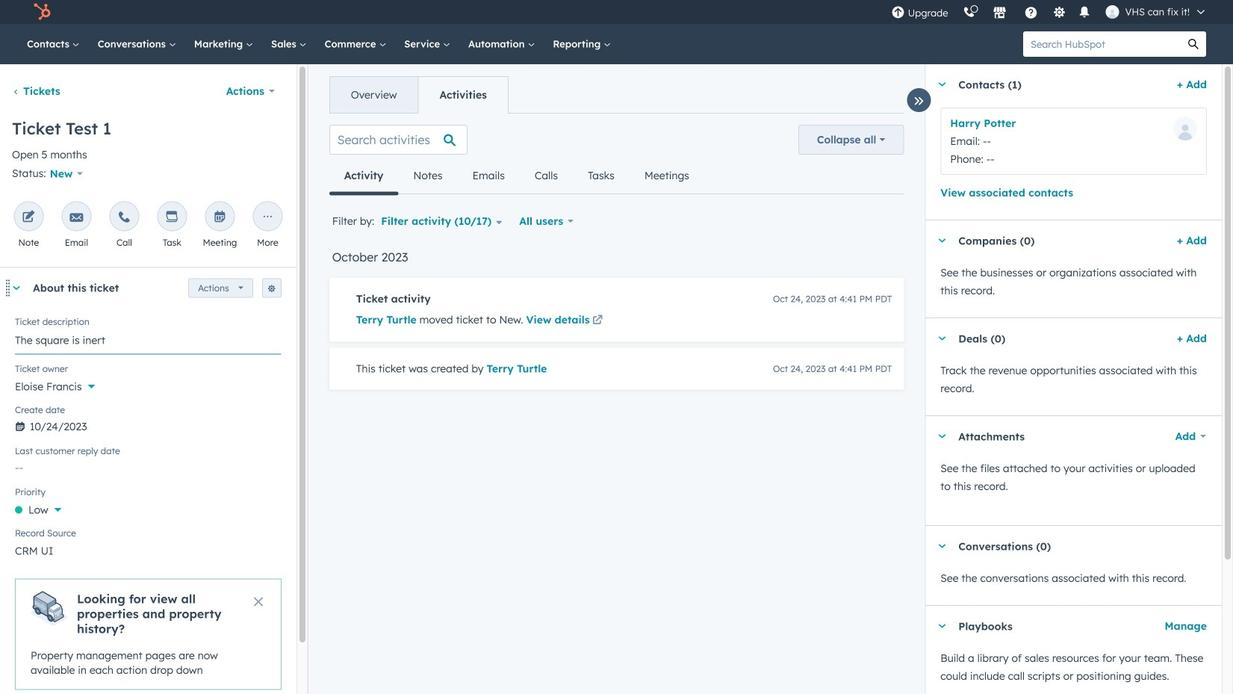 Task type: describe. For each thing, give the bounding box(es) containing it.
1 caret image from the top
[[938, 239, 947, 242]]

Search activities search field
[[329, 125, 468, 155]]

-- text field
[[15, 454, 282, 478]]

note image
[[22, 211, 35, 224]]

meeting image
[[213, 211, 227, 224]]

call image
[[118, 211, 131, 224]]

2 caret image from the top
[[938, 435, 947, 438]]

link opens in a new window image
[[593, 312, 603, 330]]

Search HubSpot search field
[[1024, 31, 1181, 57]]

link opens in a new window image
[[593, 316, 603, 326]]



Task type: locate. For each thing, give the bounding box(es) containing it.
navigation
[[329, 76, 509, 114]]

email image
[[70, 211, 83, 224]]

terry turtle image
[[1106, 5, 1120, 19]]

tab list
[[329, 158, 705, 195]]

manage card settings image
[[267, 285, 276, 294]]

close image
[[254, 597, 263, 606]]

more image
[[261, 211, 275, 224]]

alert
[[15, 579, 282, 690]]

None text field
[[15, 325, 282, 354]]

caret image
[[938, 239, 947, 242], [938, 435, 947, 438]]

task image
[[165, 211, 179, 224]]

1 vertical spatial caret image
[[938, 435, 947, 438]]

marketplaces image
[[993, 7, 1007, 20]]

caret image
[[938, 83, 947, 86], [12, 286, 21, 290], [938, 337, 947, 340], [938, 544, 947, 548], [938, 624, 947, 628]]

MM/DD/YYYY text field
[[15, 413, 282, 437]]

feed
[[317, 113, 916, 408]]

menu
[[884, 0, 1216, 24]]

0 vertical spatial caret image
[[938, 239, 947, 242]]



Task type: vqa. For each thing, say whether or not it's contained in the screenshot.
the press to sort. Element
no



